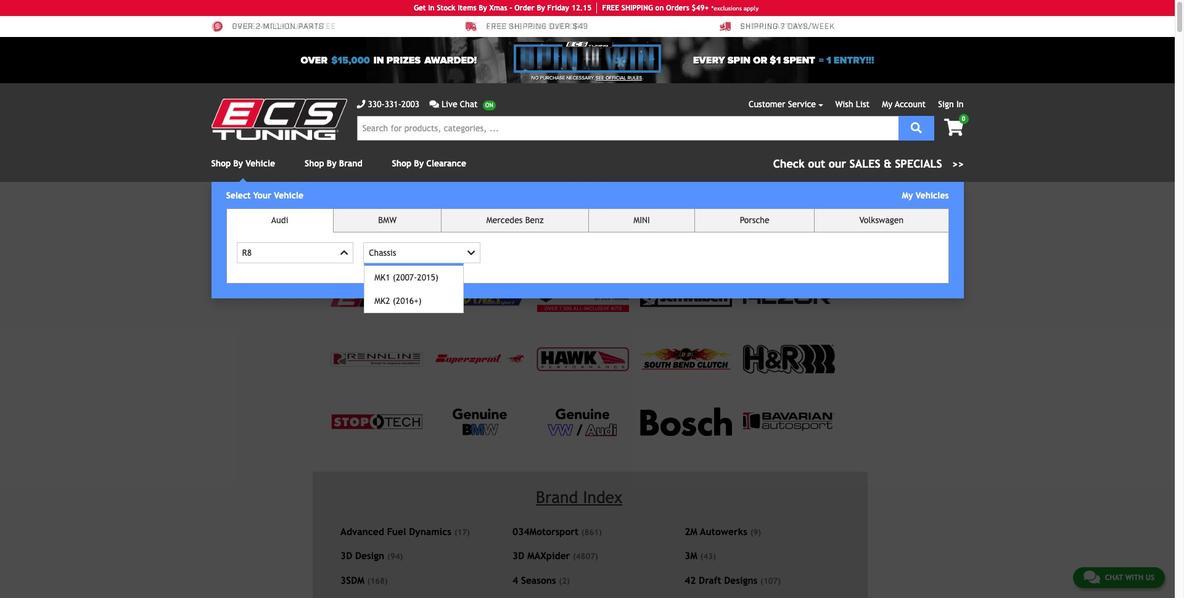 Task type: describe. For each thing, give the bounding box(es) containing it.
3m (43)
[[685, 550, 716, 561]]

shop by clearance link
[[392, 159, 466, 168]]

every
[[693, 54, 725, 66]]

or
[[753, 54, 768, 66]]

ecs tuning image
[[211, 99, 347, 140]]

3sdm (168)
[[341, 575, 388, 586]]

2 horizontal spatial brand
[[536, 488, 578, 507]]

brand index
[[536, 488, 623, 507]]

1 horizontal spatial chat
[[1105, 574, 1123, 582]]

porsche
[[740, 215, 770, 225]]

my for my vehicles
[[902, 191, 913, 200]]

customer service
[[749, 99, 816, 109]]

331-
[[385, 99, 401, 109]]

official
[[606, 75, 626, 81]]

(2007-
[[393, 273, 417, 282]]

select link
[[839, 204, 860, 212]]

friday
[[547, 4, 569, 12]]

shipping 7 days/week link
[[720, 21, 835, 32]]

free shipping over $49 link
[[465, 21, 589, 32]]

shipping
[[740, 22, 778, 32]]

(4807)
[[573, 552, 598, 561]]

my account link
[[882, 99, 926, 109]]

list
[[856, 99, 870, 109]]

mini
[[634, 215, 650, 225]]

shop right page
[[357, 200, 373, 208]]

wish list
[[836, 99, 870, 109]]

no purchase necessary. see official rules .
[[532, 75, 643, 81]]

0 horizontal spatial brand
[[339, 159, 362, 168]]

chat with us
[[1105, 574, 1155, 582]]

over
[[550, 22, 571, 32]]

spin
[[728, 54, 751, 66]]

bavarian%20autosport logo image
[[743, 413, 835, 431]]

shop by brand link
[[305, 159, 362, 168]]

customer service button
[[749, 98, 823, 111]]

1 vertical spatial shop by brand
[[357, 200, 406, 208]]

(9)
[[750, 528, 761, 537]]

price match guarantee link
[[211, 21, 336, 32]]

by up bmw
[[376, 200, 384, 208]]

genuine%20volkswagen%20audi logo image
[[547, 407, 619, 437]]

over 2 million parts
[[232, 22, 324, 32]]

in for get
[[428, 4, 435, 12]]

ship
[[622, 4, 637, 12]]

support
[[548, 22, 585, 32]]

home
[[312, 200, 331, 208]]

chassis
[[369, 248, 396, 258]]

draft
[[699, 575, 721, 586]]

=
[[819, 54, 824, 66]]

shipping 7 days/week
[[740, 22, 835, 32]]

shop by vehicle link
[[211, 159, 275, 168]]

free
[[602, 4, 619, 12]]

days/week
[[788, 22, 835, 32]]

south%20bend%20clutch logo image
[[640, 348, 732, 371]]

free ship ping on orders $49+ *exclusions apply
[[602, 4, 759, 12]]

on
[[655, 4, 664, 12]]

order
[[515, 4, 535, 12]]

specials
[[895, 157, 942, 170]]

no
[[532, 75, 539, 81]]

over 2 million parts link
[[211, 21, 324, 32]]

service
[[788, 99, 816, 109]]

clearance
[[426, 159, 466, 168]]

42 draft designs (107)
[[685, 575, 781, 586]]

search image
[[911, 122, 922, 133]]

by up home page link on the top of page
[[327, 159, 337, 168]]

(17)
[[454, 528, 470, 537]]

(168)
[[367, 577, 388, 586]]

see official rules link
[[596, 75, 642, 82]]

shipping
[[509, 22, 547, 32]]

sign
[[938, 99, 954, 109]]

shop for shop by brand link in the top left of the page
[[305, 159, 324, 168]]

autowerks
[[700, 526, 748, 537]]

ecs logo image
[[331, 287, 423, 307]]

0 vertical spatial shop by brand
[[305, 159, 362, 168]]

lifetime
[[486, 22, 523, 32]]

enthusiast
[[740, 22, 790, 32]]

vehicle
[[831, 204, 857, 214]]

dynamics
[[409, 526, 451, 537]]

page
[[333, 200, 348, 208]]

sales & specials link
[[773, 155, 964, 172]]

alzor logo image
[[743, 290, 835, 304]]

7
[[781, 22, 786, 32]]

rules
[[628, 75, 642, 81]]

hawk logo image
[[537, 348, 629, 371]]

home page
[[312, 200, 348, 208]]

price match guarantee
[[232, 22, 336, 32]]

home page link
[[312, 200, 355, 208]]

wish
[[836, 99, 853, 109]]

orders
[[666, 4, 689, 12]]

select for select link
[[839, 204, 860, 211]]

benz
[[525, 215, 544, 225]]

assembled%20by%20ecs logo image
[[537, 282, 629, 312]]

seasons
[[521, 575, 556, 586]]

2015)
[[417, 273, 438, 282]]

ecs tuning 'spin to win' contest logo image
[[514, 42, 661, 73]]

built
[[793, 22, 815, 32]]

lifetime tech support link
[[465, 21, 585, 32]]

$49+
[[692, 4, 709, 12]]

in for sign
[[957, 99, 964, 109]]

by left xmas
[[479, 4, 487, 12]]

my vehicles link
[[902, 191, 949, 200]]

volkswagen
[[859, 215, 904, 225]]

live chat
[[442, 99, 478, 109]]

3d design (94)
[[341, 550, 403, 561]]



Task type: locate. For each thing, give the bounding box(es) containing it.
tab list
[[226, 208, 949, 314]]

0 horizontal spatial my
[[882, 99, 893, 109]]

my account
[[882, 99, 926, 109]]

sales
[[850, 157, 881, 170]]

3m
[[685, 550, 698, 561]]

1 horizontal spatial in
[[957, 99, 964, 109]]

vehicle for select your vehicle
[[274, 191, 304, 200]]

1 horizontal spatial my
[[902, 191, 913, 200]]

comments image
[[429, 100, 439, 109]]

select right a
[[839, 204, 860, 211]]

turner%20motorsport logo image
[[434, 288, 526, 306]]

by right the order
[[537, 4, 545, 12]]

1 vertical spatial vehicle
[[274, 191, 304, 200]]

your
[[253, 191, 271, 200]]

4
[[513, 575, 518, 586]]

index
[[583, 488, 623, 507]]

schwaben logo image
[[640, 286, 732, 308]]

match
[[258, 22, 286, 32]]

sign in
[[938, 99, 964, 109]]

my
[[882, 99, 893, 109], [902, 191, 913, 200]]

1 horizontal spatial select
[[839, 204, 860, 211]]

to
[[797, 204, 804, 214]]

0
[[962, 115, 966, 122]]

stoptech logo image
[[331, 414, 423, 430]]

tech
[[525, 22, 546, 32]]

design
[[355, 550, 384, 561]]

guarantee
[[288, 22, 336, 32]]

shopping cart image
[[944, 119, 964, 136]]

330-
[[368, 99, 385, 109]]

select
[[226, 191, 251, 200], [839, 204, 860, 211]]

vehicle
[[246, 159, 275, 168], [274, 191, 304, 200]]

0 horizontal spatial 3d
[[341, 550, 352, 561]]

(2016+)
[[393, 296, 422, 306]]

advanced
[[341, 526, 384, 537]]

0 horizontal spatial in
[[428, 4, 435, 12]]

over $15,000 in prizes
[[301, 54, 421, 66]]

3d up 4
[[513, 550, 524, 561]]

in
[[374, 54, 384, 66]]

over left 2
[[232, 22, 253, 32]]

bmw
[[378, 215, 397, 225]]

brand up bmw
[[386, 200, 406, 208]]

million
[[263, 22, 296, 32]]

Search text field
[[357, 116, 898, 141]]

wish list link
[[836, 99, 870, 109]]

us
[[1146, 574, 1155, 582]]

xmas
[[489, 4, 507, 12]]

1 3d from the left
[[341, 550, 352, 561]]

1 vertical spatial chat
[[1105, 574, 1123, 582]]

shop down home page
[[320, 241, 340, 252]]

0 horizontal spatial chat
[[460, 99, 478, 109]]

shop up select your vehicle
[[211, 159, 231, 168]]

h%26r logo image
[[743, 345, 835, 374]]

by
[[479, 4, 487, 12], [537, 4, 545, 12], [233, 159, 243, 168], [327, 159, 337, 168], [414, 159, 424, 168], [376, 200, 384, 208]]

my left account on the top
[[882, 99, 893, 109]]

0 vertical spatial vehicle
[[246, 159, 275, 168]]

vehicle up your
[[246, 159, 275, 168]]

see
[[596, 75, 604, 81]]

$49
[[573, 22, 589, 32]]

chat left with
[[1105, 574, 1123, 582]]

shop for shop by clearance link
[[392, 159, 412, 168]]

1 horizontal spatial 3d
[[513, 550, 524, 561]]

ping
[[637, 4, 653, 12]]

free
[[486, 22, 507, 32]]

purchase
[[540, 75, 565, 81]]

shop
[[211, 159, 231, 168], [305, 159, 324, 168], [392, 159, 412, 168], [357, 200, 373, 208], [320, 241, 340, 252]]

1 vertical spatial in
[[957, 99, 964, 109]]

0 vertical spatial over
[[232, 22, 253, 32]]

1 vertical spatial select
[[839, 204, 860, 211]]

price
[[232, 22, 256, 32]]

customer
[[749, 99, 786, 109]]

get
[[414, 4, 426, 12]]

account
[[895, 99, 926, 109]]

a
[[824, 204, 829, 214]]

1 horizontal spatial over
[[301, 54, 328, 66]]

items
[[458, 4, 477, 12]]

tab list containing audi
[[226, 208, 949, 314]]

034motorsport
[[513, 526, 579, 537]]

by up select your vehicle
[[233, 159, 243, 168]]

sales & specials
[[850, 157, 942, 170]]

pick
[[806, 204, 822, 214]]

live
[[442, 99, 457, 109]]

brand up 034motorsport (861)
[[536, 488, 578, 507]]

0 link
[[934, 114, 969, 138]]

3d for 3d design
[[341, 550, 352, 561]]

shop left clearance on the left top
[[392, 159, 412, 168]]

$15,000
[[331, 54, 370, 66]]

chat
[[460, 99, 478, 109], [1105, 574, 1123, 582]]

vehicle up audi
[[274, 191, 304, 200]]

chat right live
[[460, 99, 478, 109]]

0 horizontal spatial over
[[232, 22, 253, 32]]

prizes
[[387, 54, 421, 66]]

brand up page
[[339, 159, 362, 168]]

$1
[[770, 54, 781, 66]]

necessary.
[[566, 75, 595, 81]]

shop for shop by vehicle link
[[211, 159, 231, 168]]

over for over $15,000 in prizes
[[301, 54, 328, 66]]

1 vertical spatial my
[[902, 191, 913, 200]]

in right sign
[[957, 99, 964, 109]]

supersprint logo image
[[434, 353, 526, 366]]

shop up home
[[305, 159, 324, 168]]

in right the "get"
[[428, 4, 435, 12]]

shop by vehicle
[[211, 159, 275, 168]]

shop by brand up home page link on the top of page
[[305, 159, 362, 168]]

my left the vehicles
[[902, 191, 913, 200]]

every spin or $1 spent = 1 entry!!!
[[693, 54, 874, 66]]

0 vertical spatial in
[[428, 4, 435, 12]]

2m
[[685, 526, 698, 537]]

0 vertical spatial brand
[[339, 159, 362, 168]]

0 horizontal spatial select
[[226, 191, 251, 200]]

(94)
[[387, 552, 403, 561]]

(861)
[[582, 528, 602, 537]]

1 horizontal spatial brand
[[386, 200, 406, 208]]

2 3d from the left
[[513, 550, 524, 561]]

genuine%20bmw logo image
[[451, 407, 508, 437]]

lifetime tech support
[[486, 22, 585, 32]]

shop by clearance
[[392, 159, 466, 168]]

'select'
[[768, 204, 795, 214]]

mk2
[[375, 296, 390, 306]]

mercedes
[[487, 215, 523, 225]]

3d for 3d maxpider
[[513, 550, 524, 561]]

42
[[685, 575, 696, 586]]

get in stock items by xmas - order by friday 12.15
[[414, 4, 592, 12]]

rennline logo image
[[331, 352, 423, 367]]

2 vertical spatial brand
[[536, 488, 578, 507]]

entry!!!
[[834, 54, 874, 66]]

over for over 2 million parts
[[232, 22, 253, 32]]

bosch logo image
[[640, 408, 732, 436]]

vehicle for shop by vehicle
[[246, 159, 275, 168]]

330-331-2003 link
[[357, 98, 420, 111]]

3d left design
[[341, 550, 352, 561]]

mk1 (2007-2015)
[[375, 273, 438, 282]]

shop by brand up bmw
[[357, 200, 406, 208]]

select left your
[[226, 191, 251, 200]]

mk2 (2016+)
[[375, 296, 422, 306]]

my for my account
[[882, 99, 893, 109]]

mk1
[[375, 273, 390, 282]]

over down guarantee
[[301, 54, 328, 66]]

*exclusions apply link
[[712, 3, 759, 13]]

1 vertical spatial brand
[[386, 200, 406, 208]]

enthusiast built
[[740, 22, 815, 32]]

0 vertical spatial chat
[[460, 99, 478, 109]]

(107)
[[761, 577, 781, 586]]

0 vertical spatial select
[[226, 191, 251, 200]]

my vehicles
[[902, 191, 949, 200]]

phone image
[[357, 100, 365, 109]]

designs
[[724, 575, 758, 586]]

(43)
[[700, 552, 716, 561]]

by left clearance on the left top
[[414, 159, 424, 168]]

please tap 'select' to pick a vehicle
[[726, 204, 857, 214]]

-
[[510, 4, 512, 12]]

select for select your vehicle
[[226, 191, 251, 200]]

spent
[[784, 54, 815, 66]]

0 vertical spatial my
[[882, 99, 893, 109]]

in
[[428, 4, 435, 12], [957, 99, 964, 109]]

1 vertical spatial over
[[301, 54, 328, 66]]



Task type: vqa. For each thing, say whether or not it's contained in the screenshot.
Mercedes
yes



